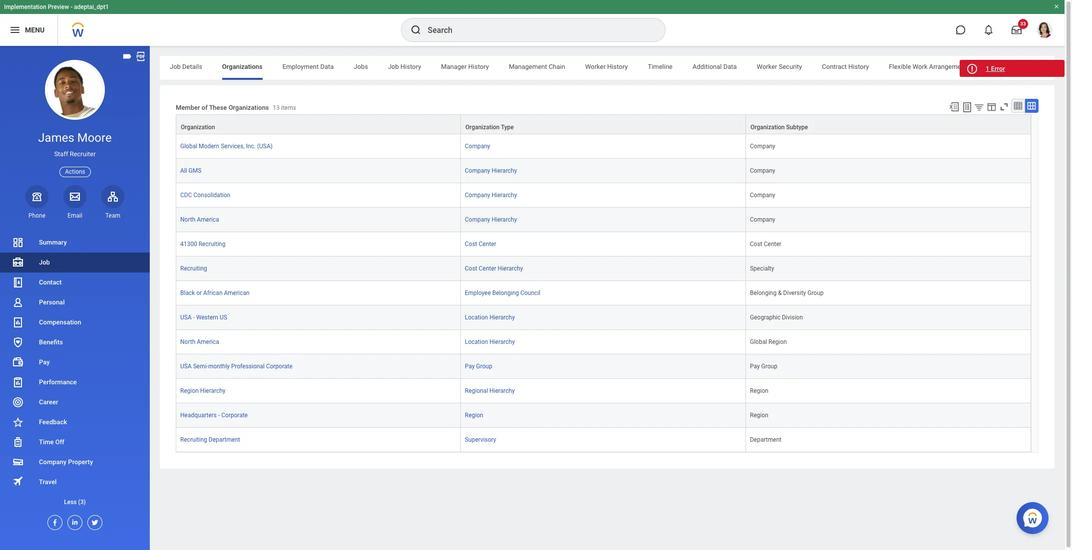 Task type: vqa. For each thing, say whether or not it's contained in the screenshot.
'exclamation' icon
yes



Task type: locate. For each thing, give the bounding box(es) containing it.
usa
[[180, 314, 192, 321], [180, 363, 192, 370]]

cost for recruiting
[[465, 265, 477, 272]]

personal
[[39, 299, 65, 306]]

0 vertical spatial company hierarchy
[[465, 167, 517, 174]]

recruiting link
[[180, 263, 207, 272]]

belonging
[[492, 290, 519, 297], [750, 290, 777, 297]]

2 company hierarchy link from the top
[[465, 190, 517, 199]]

email
[[67, 212, 82, 219]]

contract
[[822, 63, 847, 70]]

-
[[71, 3, 72, 10], [193, 314, 195, 321], [218, 412, 220, 419]]

geographic division element
[[750, 312, 803, 321]]

cost up cost center hierarchy link
[[465, 241, 477, 248]]

work
[[913, 63, 928, 70]]

pay group down global region
[[750, 363, 778, 370]]

2 vertical spatial recruiting
[[180, 437, 207, 444]]

actions
[[65, 168, 85, 175]]

america
[[197, 216, 219, 223], [197, 339, 219, 346]]

company element for north america
[[750, 214, 776, 223]]

chain
[[549, 63, 565, 70]]

additional data
[[693, 63, 737, 70]]

travel image
[[12, 476, 24, 488]]

navigation pane region
[[0, 46, 150, 550]]

north america link down cdc consolidation
[[180, 214, 219, 223]]

1 horizontal spatial global
[[750, 339, 767, 346]]

cost up specialty element
[[750, 241, 763, 248]]

timeline
[[648, 63, 673, 70]]

1 horizontal spatial pay group
[[750, 363, 778, 370]]

cost up the employee at bottom
[[465, 265, 477, 272]]

data right additional
[[724, 63, 737, 70]]

twitter image
[[88, 516, 99, 527]]

all
[[180, 167, 187, 174]]

1 location hierarchy from the top
[[465, 314, 515, 321]]

1 vertical spatial usa
[[180, 363, 192, 370]]

8 row from the top
[[176, 281, 1031, 306]]

0 horizontal spatial pay
[[39, 359, 50, 366]]

3 row from the top
[[176, 159, 1031, 183]]

0 horizontal spatial department
[[209, 437, 240, 444]]

0 vertical spatial usa
[[180, 314, 192, 321]]

1 company hierarchy from the top
[[465, 167, 517, 174]]

0 horizontal spatial data
[[320, 63, 334, 70]]

1 pay group from the left
[[465, 363, 492, 370]]

company
[[465, 143, 490, 150], [750, 143, 776, 150], [465, 167, 490, 174], [750, 167, 776, 174], [465, 192, 490, 199], [750, 192, 776, 199], [465, 216, 490, 223], [750, 216, 776, 223], [39, 459, 66, 466]]

1 vertical spatial america
[[197, 339, 219, 346]]

north
[[180, 216, 195, 223], [180, 339, 195, 346]]

north america link down usa - western us
[[180, 337, 219, 346]]

2 horizontal spatial -
[[218, 412, 220, 419]]

cost center hierarchy
[[465, 265, 523, 272]]

organization inside organization type popup button
[[466, 124, 500, 131]]

organization left subtype
[[751, 124, 785, 131]]

contact image
[[12, 277, 24, 289]]

1
[[986, 65, 990, 72]]

2 location hierarchy from the top
[[465, 339, 515, 346]]

3 organization from the left
[[751, 124, 785, 131]]

actions button
[[60, 167, 91, 177]]

region down pay group element
[[750, 388, 769, 395]]

table image
[[1013, 101, 1023, 111]]

feedback
[[39, 419, 67, 426]]

1 horizontal spatial data
[[724, 63, 737, 70]]

summary
[[39, 239, 67, 246]]

data
[[320, 63, 334, 70], [724, 63, 737, 70]]

group right diversity on the right of page
[[808, 290, 824, 297]]

management
[[509, 63, 547, 70]]

justify image
[[9, 24, 21, 36]]

hierarchy for all gms's company hierarchy link
[[492, 167, 517, 174]]

global up pay group element
[[750, 339, 767, 346]]

2 pay group from the left
[[750, 363, 778, 370]]

corporate inside headquarters - corporate link
[[221, 412, 248, 419]]

career link
[[0, 393, 150, 413]]

region hierarchy link
[[180, 386, 226, 395]]

search image
[[410, 24, 422, 36]]

global left modern
[[180, 143, 197, 150]]

view printable version (pdf) image
[[135, 51, 146, 62]]

cdc consolidation link
[[180, 190, 230, 199]]

3 company hierarchy from the top
[[465, 216, 517, 223]]

1 horizontal spatial belonging
[[750, 290, 777, 297]]

2 vertical spatial company hierarchy link
[[465, 214, 517, 223]]

belonging left council
[[492, 290, 519, 297]]

0 vertical spatial corporate
[[266, 363, 293, 370]]

1 north from the top
[[180, 216, 195, 223]]

export to excel image
[[949, 101, 960, 112]]

corporate inside usa semi-monthly professional corporate link
[[266, 363, 293, 370]]

13 row from the top
[[176, 404, 1031, 428]]

0 horizontal spatial cost center
[[465, 241, 496, 248]]

belonging & diversity group
[[750, 290, 824, 297]]

global inside 'global modern services, inc. (usa)' link
[[180, 143, 197, 150]]

- inside the menu banner
[[71, 3, 72, 10]]

group down global region
[[762, 363, 778, 370]]

1 vertical spatial north america
[[180, 339, 219, 346]]

location for usa - western us
[[465, 314, 488, 321]]

1 vertical spatial location hierarchy link
[[465, 337, 515, 346]]

2 history from the left
[[468, 63, 489, 70]]

tab list containing job details
[[160, 56, 1055, 80]]

list
[[0, 233, 150, 512]]

0 horizontal spatial job
[[39, 259, 50, 266]]

company element
[[750, 141, 776, 150], [750, 165, 776, 174], [750, 190, 776, 199], [750, 214, 776, 223]]

2 location from the top
[[465, 339, 488, 346]]

job left details
[[170, 63, 181, 70]]

staff recruiter
[[54, 150, 96, 158]]

row containing headquarters - corporate
[[176, 404, 1031, 428]]

1 region element from the top
[[750, 386, 769, 395]]

north america up 41300 recruiting link
[[180, 216, 219, 223]]

2 company hierarchy from the top
[[465, 192, 517, 199]]

group for pay group link
[[476, 363, 492, 370]]

division
[[782, 314, 803, 321]]

4 company element from the top
[[750, 214, 776, 223]]

job right jobs at the top left of page
[[388, 63, 399, 70]]

0 vertical spatial north
[[180, 216, 195, 223]]

feedback link
[[0, 413, 150, 433]]

organization button
[[176, 115, 461, 134]]

4 row from the top
[[176, 183, 1031, 208]]

supervisory link
[[465, 435, 496, 444]]

company hierarchy link for cdc consolidation
[[465, 190, 517, 199]]

1 vertical spatial location
[[465, 339, 488, 346]]

1 vertical spatial location hierarchy
[[465, 339, 515, 346]]

global
[[180, 143, 197, 150], [750, 339, 767, 346]]

group up regional hierarchy link
[[476, 363, 492, 370]]

employment
[[283, 63, 319, 70]]

1 horizontal spatial department
[[750, 437, 782, 444]]

2 north america link from the top
[[180, 337, 219, 346]]

row containing all gms
[[176, 159, 1031, 183]]

0 horizontal spatial organization
[[181, 124, 215, 131]]

1 vertical spatial north america link
[[180, 337, 219, 346]]

north america for company
[[180, 216, 219, 223]]

12 row from the top
[[176, 379, 1031, 404]]

corporate
[[266, 363, 293, 370], [221, 412, 248, 419]]

phone james moore element
[[25, 212, 48, 220]]

0 horizontal spatial global
[[180, 143, 197, 150]]

corporate up recruiting department link
[[221, 412, 248, 419]]

organization down of
[[181, 124, 215, 131]]

5 row from the top
[[176, 208, 1031, 232]]

location hierarchy link for global region
[[465, 337, 515, 346]]

0 vertical spatial location
[[465, 314, 488, 321]]

america for company
[[197, 216, 219, 223]]

7 row from the top
[[176, 257, 1031, 281]]

usa for usa semi-monthly professional corporate
[[180, 363, 192, 370]]

1 vertical spatial region element
[[750, 410, 769, 419]]

0 horizontal spatial pay group
[[465, 363, 492, 370]]

department
[[209, 437, 240, 444], [750, 437, 782, 444]]

company hierarchy for all gms
[[465, 167, 517, 174]]

company inside "link"
[[39, 459, 66, 466]]

phone button
[[25, 185, 48, 220]]

worker for worker security
[[757, 63, 777, 70]]

14 row from the top
[[176, 428, 1031, 453]]

1 horizontal spatial group
[[762, 363, 778, 370]]

1 history from the left
[[401, 63, 421, 70]]

0 vertical spatial north america link
[[180, 214, 219, 223]]

all gms link
[[180, 165, 201, 174]]

worker left security at the right of the page
[[757, 63, 777, 70]]

1 horizontal spatial worker
[[757, 63, 777, 70]]

america up 41300 recruiting link
[[197, 216, 219, 223]]

profile logan mcneil image
[[1037, 22, 1053, 40]]

of
[[202, 104, 208, 112]]

2 vertical spatial company hierarchy
[[465, 216, 517, 223]]

travel link
[[0, 472, 150, 492]]

2 horizontal spatial organization
[[751, 124, 785, 131]]

cost center up specialty element
[[750, 241, 782, 248]]

location hierarchy up pay group link
[[465, 339, 515, 346]]

row
[[176, 114, 1031, 135], [176, 134, 1031, 159], [176, 159, 1031, 183], [176, 183, 1031, 208], [176, 208, 1031, 232], [176, 232, 1031, 257], [176, 257, 1031, 281], [176, 281, 1031, 306], [176, 306, 1031, 330], [176, 330, 1031, 355], [176, 355, 1031, 379], [176, 379, 1031, 404], [176, 404, 1031, 428], [176, 428, 1031, 453]]

less (3) button
[[0, 496, 150, 508]]

3 history from the left
[[607, 63, 628, 70]]

4 history from the left
[[849, 63, 869, 70]]

1 vertical spatial company hierarchy
[[465, 192, 517, 199]]

history right manager
[[468, 63, 489, 70]]

1 america from the top
[[197, 216, 219, 223]]

data right employment
[[320, 63, 334, 70]]

center for 41300 recruiting
[[479, 241, 496, 248]]

location hierarchy link down the employee at bottom
[[465, 312, 515, 321]]

facebook image
[[48, 516, 59, 527]]

phone
[[28, 212, 45, 219]]

2 usa from the top
[[180, 363, 192, 370]]

organization inside organization popup button
[[181, 124, 215, 131]]

1 horizontal spatial cost center
[[750, 241, 782, 248]]

cost center up cost center hierarchy link
[[465, 241, 496, 248]]

exclamation image
[[968, 65, 976, 73]]

north for company
[[180, 216, 195, 223]]

personal image
[[12, 297, 24, 309]]

region element down pay group element
[[750, 386, 769, 395]]

location hierarchy down the employee at bottom
[[465, 314, 515, 321]]

2 north from the top
[[180, 339, 195, 346]]

company hierarchy for north america
[[465, 216, 517, 223]]

location up pay group link
[[465, 339, 488, 346]]

select to filter grid data image
[[974, 102, 985, 112]]

0 vertical spatial company hierarchy link
[[465, 165, 517, 174]]

1 worker from the left
[[585, 63, 606, 70]]

regional
[[465, 388, 488, 395]]

2 horizontal spatial pay
[[750, 363, 760, 370]]

recruiting down the 41300
[[180, 265, 207, 272]]

0 horizontal spatial group
[[476, 363, 492, 370]]

1 error button
[[960, 60, 1065, 77]]

specialty element
[[750, 263, 774, 272]]

1 horizontal spatial corporate
[[266, 363, 293, 370]]

0 vertical spatial america
[[197, 216, 219, 223]]

global modern services, inc. (usa)
[[180, 143, 273, 150]]

job up contact
[[39, 259, 50, 266]]

0 horizontal spatial -
[[71, 3, 72, 10]]

company hierarchy link for north america
[[465, 214, 517, 223]]

1 horizontal spatial -
[[193, 314, 195, 321]]

corporate right professional
[[266, 363, 293, 370]]

2 belonging from the left
[[750, 290, 777, 297]]

0 horizontal spatial worker
[[585, 63, 606, 70]]

0 vertical spatial location hierarchy link
[[465, 312, 515, 321]]

organization type button
[[461, 115, 746, 134]]

group for pay group element
[[762, 363, 778, 370]]

pay group for pay group element
[[750, 363, 778, 370]]

row containing black or african american
[[176, 281, 1031, 306]]

pay image
[[12, 357, 24, 369]]

north up semi-
[[180, 339, 195, 346]]

2 company element from the top
[[750, 165, 776, 174]]

america down western
[[197, 339, 219, 346]]

job details
[[170, 63, 202, 70]]

2 america from the top
[[197, 339, 219, 346]]

1 vertical spatial north
[[180, 339, 195, 346]]

1 horizontal spatial pay
[[465, 363, 475, 370]]

job inside list
[[39, 259, 50, 266]]

6 row from the top
[[176, 232, 1031, 257]]

belonging inside employee belonging council link
[[492, 290, 519, 297]]

1 belonging from the left
[[492, 290, 519, 297]]

- right headquarters
[[218, 412, 220, 419]]

usa inside "link"
[[180, 314, 192, 321]]

2 worker from the left
[[757, 63, 777, 70]]

location down the employee at bottom
[[465, 314, 488, 321]]

location hierarchy link up pay group link
[[465, 337, 515, 346]]

pay
[[39, 359, 50, 366], [465, 363, 475, 370], [750, 363, 760, 370]]

global inside global region element
[[750, 339, 767, 346]]

gms
[[189, 167, 201, 174]]

compensation image
[[12, 317, 24, 329]]

region element
[[750, 386, 769, 395], [750, 410, 769, 419]]

- inside "link"
[[193, 314, 195, 321]]

0 vertical spatial -
[[71, 3, 72, 10]]

pay group up regional
[[465, 363, 492, 370]]

1 cost center from the left
[[465, 241, 496, 248]]

worker
[[585, 63, 606, 70], [757, 63, 777, 70]]

north america up semi-
[[180, 339, 219, 346]]

0 horizontal spatial belonging
[[492, 290, 519, 297]]

belonging left &
[[750, 290, 777, 297]]

11 row from the top
[[176, 355, 1031, 379]]

1 data from the left
[[320, 63, 334, 70]]

organizations left 13
[[229, 104, 269, 112]]

usa left western
[[180, 314, 192, 321]]

- for usa
[[193, 314, 195, 321]]

pay for pay group element
[[750, 363, 760, 370]]

company property image
[[12, 457, 24, 469]]

0 vertical spatial region element
[[750, 386, 769, 395]]

- for headquarters
[[218, 412, 220, 419]]

cost center for cost center element
[[750, 241, 782, 248]]

company element for cdc consolidation
[[750, 190, 776, 199]]

history down search image
[[401, 63, 421, 70]]

organization inside organization subtype popup button
[[751, 124, 785, 131]]

2 organization from the left
[[466, 124, 500, 131]]

personal link
[[0, 293, 150, 313]]

row containing global modern services, inc. (usa)
[[176, 134, 1031, 159]]

pay down global region
[[750, 363, 760, 370]]

0 vertical spatial recruiting
[[199, 241, 225, 248]]

company element for global modern services, inc. (usa)
[[750, 141, 776, 150]]

region element for region
[[750, 410, 769, 419]]

team
[[105, 212, 120, 219]]

1 vertical spatial corporate
[[221, 412, 248, 419]]

2 north america from the top
[[180, 339, 219, 346]]

location hierarchy for geographic division
[[465, 314, 515, 321]]

location
[[465, 314, 488, 321], [465, 339, 488, 346]]

1 vertical spatial recruiting
[[180, 265, 207, 272]]

2 cost center from the left
[[750, 241, 782, 248]]

close environment banner image
[[1054, 3, 1060, 9]]

1 north america link from the top
[[180, 214, 219, 223]]

email james moore element
[[63, 212, 86, 220]]

usa semi-monthly professional corporate
[[180, 363, 293, 370]]

0 vertical spatial global
[[180, 143, 197, 150]]

pay down benefits at left
[[39, 359, 50, 366]]

performance link
[[0, 373, 150, 393]]

1 vertical spatial global
[[750, 339, 767, 346]]

organization subtype button
[[746, 115, 1031, 134]]

- left western
[[193, 314, 195, 321]]

3 company hierarchy link from the top
[[465, 214, 517, 223]]

organization column header
[[176, 114, 461, 135]]

data for additional data
[[724, 63, 737, 70]]

2 vertical spatial -
[[218, 412, 220, 419]]

recruiting right the 41300
[[199, 241, 225, 248]]

history left timeline
[[607, 63, 628, 70]]

2 location hierarchy link from the top
[[465, 337, 515, 346]]

organizations up "member of these organizations 13 items"
[[222, 63, 263, 70]]

0 vertical spatial location hierarchy
[[465, 314, 515, 321]]

employee belonging council link
[[465, 288, 541, 297]]

north for location
[[180, 339, 195, 346]]

history right contract
[[849, 63, 869, 70]]

2 department from the left
[[750, 437, 782, 444]]

2 data from the left
[[724, 63, 737, 70]]

job history
[[388, 63, 421, 70]]

summary link
[[0, 233, 150, 253]]

belonging & diversity group element
[[750, 288, 824, 297]]

job for job details
[[170, 63, 181, 70]]

33 button
[[1006, 19, 1028, 41]]

1 location from the top
[[465, 314, 488, 321]]

james moore
[[38, 131, 112, 145]]

belonging inside belonging & diversity group 'element'
[[750, 290, 777, 297]]

fullscreen image
[[999, 101, 1010, 112]]

region link
[[465, 410, 483, 419]]

benefits link
[[0, 333, 150, 353]]

2 row from the top
[[176, 134, 1031, 159]]

1 horizontal spatial organization
[[466, 124, 500, 131]]

recruiting down headquarters
[[180, 437, 207, 444]]

row containing organization
[[176, 114, 1031, 135]]

Search Workday  search field
[[428, 19, 645, 41]]

region element up the department element
[[750, 410, 769, 419]]

global for global region
[[750, 339, 767, 346]]

history
[[401, 63, 421, 70], [468, 63, 489, 70], [607, 63, 628, 70], [849, 63, 869, 70]]

menu button
[[0, 14, 58, 46]]

north up the 41300
[[180, 216, 195, 223]]

usa left semi-
[[180, 363, 192, 370]]

1 location hierarchy link from the top
[[465, 312, 515, 321]]

hierarchy for region hierarchy link
[[200, 388, 226, 395]]

1 vertical spatial -
[[193, 314, 195, 321]]

3 company element from the top
[[750, 190, 776, 199]]

additional
[[693, 63, 722, 70]]

center up cost center hierarchy link
[[479, 241, 496, 248]]

9 row from the top
[[176, 306, 1031, 330]]

2 region element from the top
[[750, 410, 769, 419]]

north america
[[180, 216, 219, 223], [180, 339, 219, 346]]

1 department from the left
[[209, 437, 240, 444]]

2 horizontal spatial group
[[808, 290, 824, 297]]

0 vertical spatial north america
[[180, 216, 219, 223]]

- right preview
[[71, 3, 72, 10]]

tab list
[[160, 56, 1055, 80]]

history for manager history
[[468, 63, 489, 70]]

company element for all gms
[[750, 165, 776, 174]]

phone image
[[30, 191, 44, 203]]

semi-
[[193, 363, 208, 370]]

james
[[38, 131, 74, 145]]

1 company hierarchy link from the top
[[465, 165, 517, 174]]

worker right chain
[[585, 63, 606, 70]]

1 vertical spatial company hierarchy link
[[465, 190, 517, 199]]

1 row from the top
[[176, 114, 1031, 135]]

1 north america from the top
[[180, 216, 219, 223]]

1 organization from the left
[[181, 124, 215, 131]]

group inside 'element'
[[808, 290, 824, 297]]

flexible work arrangements
[[889, 63, 970, 70]]

regional hierarchy
[[465, 388, 515, 395]]

pay inside navigation pane region
[[39, 359, 50, 366]]

center up the employee at bottom
[[479, 265, 496, 272]]

pay up regional
[[465, 363, 475, 370]]

1 usa from the top
[[180, 314, 192, 321]]

2 horizontal spatial job
[[388, 63, 399, 70]]

items
[[281, 105, 296, 112]]

0 horizontal spatial corporate
[[221, 412, 248, 419]]

organization up company link
[[466, 124, 500, 131]]

region up headquarters
[[180, 388, 199, 395]]

1 horizontal spatial job
[[170, 63, 181, 70]]

1 company element from the top
[[750, 141, 776, 150]]

toolbar
[[945, 99, 1039, 114]]

hierarchy for regional hierarchy link
[[490, 388, 515, 395]]



Task type: describe. For each thing, give the bounding box(es) containing it.
job link
[[0, 253, 150, 273]]

0 vertical spatial organizations
[[222, 63, 263, 70]]

organization type column header
[[461, 114, 746, 135]]

team link
[[101, 185, 124, 220]]

council
[[521, 290, 541, 297]]

cdc consolidation
[[180, 192, 230, 199]]

data for employment data
[[320, 63, 334, 70]]

job for job history
[[388, 63, 399, 70]]

property
[[68, 459, 93, 466]]

time off image
[[12, 437, 24, 449]]

monthly
[[208, 363, 230, 370]]

pay for pay group link
[[465, 363, 475, 370]]

41300
[[180, 241, 197, 248]]

global region
[[750, 339, 787, 346]]

pay group for pay group link
[[465, 363, 492, 370]]

view team image
[[107, 191, 119, 203]]

company property
[[39, 459, 93, 466]]

pay group element
[[750, 361, 778, 370]]

row containing recruiting
[[176, 257, 1031, 281]]

adeptai_dpt1
[[74, 3, 109, 10]]

expand table image
[[1027, 101, 1037, 111]]

team james moore element
[[101, 212, 124, 220]]

us
[[220, 314, 227, 321]]

region up the department element
[[750, 412, 769, 419]]

services,
[[221, 143, 245, 150]]

or
[[196, 290, 202, 297]]

email button
[[63, 185, 86, 220]]

north america link for company hierarchy
[[180, 214, 219, 223]]

error
[[991, 65, 1005, 72]]

western
[[196, 314, 218, 321]]

organization for organization type
[[466, 124, 500, 131]]

hierarchy for location hierarchy link for geographic division
[[490, 314, 515, 321]]

recruiting for recruiting department
[[180, 437, 207, 444]]

regional hierarchy link
[[465, 386, 515, 395]]

time off
[[39, 439, 64, 446]]

export to worksheets image
[[961, 101, 973, 113]]

10 row from the top
[[176, 330, 1031, 355]]

inc.
[[246, 143, 256, 150]]

organization subtype
[[751, 124, 808, 131]]

african
[[203, 290, 223, 297]]

cost center for cost center link
[[465, 241, 496, 248]]

performance image
[[12, 377, 24, 389]]

headquarters - corporate link
[[180, 410, 248, 419]]

american
[[224, 290, 250, 297]]

row containing usa - western us
[[176, 306, 1031, 330]]

time off link
[[0, 433, 150, 453]]

location hierarchy for global region
[[465, 339, 515, 346]]

compensation
[[39, 319, 81, 326]]

usa for usa - western us
[[180, 314, 192, 321]]

organization for organization subtype
[[751, 124, 785, 131]]

type
[[501, 124, 514, 131]]

click to view/edit grid preferences image
[[986, 101, 997, 112]]

linkedin image
[[68, 516, 79, 526]]

1 vertical spatial organizations
[[229, 104, 269, 112]]

menu banner
[[0, 0, 1065, 46]]

all gms
[[180, 167, 201, 174]]

geographic
[[750, 314, 781, 321]]

inbox large image
[[1012, 25, 1022, 35]]

implementation
[[4, 3, 46, 10]]

consolidation
[[194, 192, 230, 199]]

department element
[[750, 435, 782, 444]]

region element for regional hierarchy
[[750, 386, 769, 395]]

time
[[39, 439, 54, 446]]

usa - western us
[[180, 314, 227, 321]]

list containing summary
[[0, 233, 150, 512]]

recruiter
[[70, 150, 96, 158]]

worker security
[[757, 63, 802, 70]]

worker for worker history
[[585, 63, 606, 70]]

feedback image
[[12, 417, 24, 429]]

hierarchy for global region location hierarchy link
[[490, 339, 515, 346]]

region down geographic division
[[769, 339, 787, 346]]

contact
[[39, 279, 62, 286]]

headquarters - corporate
[[180, 412, 248, 419]]

history for job history
[[401, 63, 421, 70]]

employment data
[[283, 63, 334, 70]]

company property link
[[0, 453, 150, 472]]

region hierarchy
[[180, 388, 226, 395]]

black or african american link
[[180, 288, 250, 297]]

location for north america
[[465, 339, 488, 346]]

pay group link
[[465, 361, 492, 370]]

arrangements
[[929, 63, 970, 70]]

recruiting department link
[[180, 435, 240, 444]]

north america for location
[[180, 339, 219, 346]]

41300 recruiting link
[[180, 239, 225, 248]]

row containing recruiting department
[[176, 428, 1031, 453]]

global modern services, inc. (usa) link
[[180, 141, 273, 150]]

management chain
[[509, 63, 565, 70]]

flexible
[[889, 63, 911, 70]]

company link
[[465, 141, 490, 150]]

notifications large image
[[984, 25, 994, 35]]

employee belonging council
[[465, 290, 541, 297]]

benefits image
[[12, 337, 24, 349]]

row containing cdc consolidation
[[176, 183, 1031, 208]]

row containing region hierarchy
[[176, 379, 1031, 404]]

worker history
[[585, 63, 628, 70]]

specialty
[[750, 265, 774, 272]]

headquarters
[[180, 412, 217, 419]]

location hierarchy link for geographic division
[[465, 312, 515, 321]]

history for contract history
[[849, 63, 869, 70]]

compensation link
[[0, 313, 150, 333]]

preview
[[48, 3, 69, 10]]

performance
[[39, 379, 77, 386]]

less (3) button
[[0, 492, 150, 512]]

cdc
[[180, 192, 192, 199]]

recruiting for recruiting link on the left of page
[[180, 265, 207, 272]]

cost center link
[[465, 239, 496, 248]]

job image
[[12, 257, 24, 269]]

(3)
[[78, 499, 86, 506]]

global for global modern services, inc. (usa)
[[180, 143, 197, 150]]

manager
[[441, 63, 467, 70]]

tag image
[[122, 51, 133, 62]]

north america link for location hierarchy
[[180, 337, 219, 346]]

cost for 41300 recruiting
[[465, 241, 477, 248]]

organization for organization
[[181, 124, 215, 131]]

row containing 41300 recruiting
[[176, 232, 1031, 257]]

off
[[55, 439, 64, 446]]

hierarchy for company hierarchy link associated with cdc consolidation
[[492, 192, 517, 199]]

modern
[[199, 143, 219, 150]]

summary image
[[12, 237, 24, 249]]

1 error
[[986, 65, 1005, 72]]

recruiting department
[[180, 437, 240, 444]]

company hierarchy link for all gms
[[465, 165, 517, 174]]

less (3)
[[64, 499, 86, 506]]

center for recruiting
[[479, 265, 496, 272]]

member of these organizations 13 items
[[176, 104, 296, 112]]

career image
[[12, 397, 24, 409]]

geographic division
[[750, 314, 803, 321]]

cost center element
[[750, 239, 782, 248]]

global region element
[[750, 337, 787, 346]]

travel
[[39, 478, 57, 486]]

company hierarchy for cdc consolidation
[[465, 192, 517, 199]]

region up the "supervisory" link
[[465, 412, 483, 419]]

member
[[176, 104, 200, 112]]

center up specialty element
[[764, 241, 782, 248]]

america for location
[[197, 339, 219, 346]]

cost center hierarchy link
[[465, 263, 523, 272]]

41300 recruiting
[[180, 241, 225, 248]]

professional
[[231, 363, 265, 370]]

33
[[1021, 21, 1026, 26]]

row containing usa semi-monthly professional corporate
[[176, 355, 1031, 379]]

hierarchy for company hierarchy link corresponding to north america
[[492, 216, 517, 223]]

contract history
[[822, 63, 869, 70]]

history for worker history
[[607, 63, 628, 70]]

mail image
[[69, 191, 81, 203]]

usa semi-monthly professional corporate link
[[180, 361, 293, 370]]

organization type
[[466, 124, 514, 131]]



